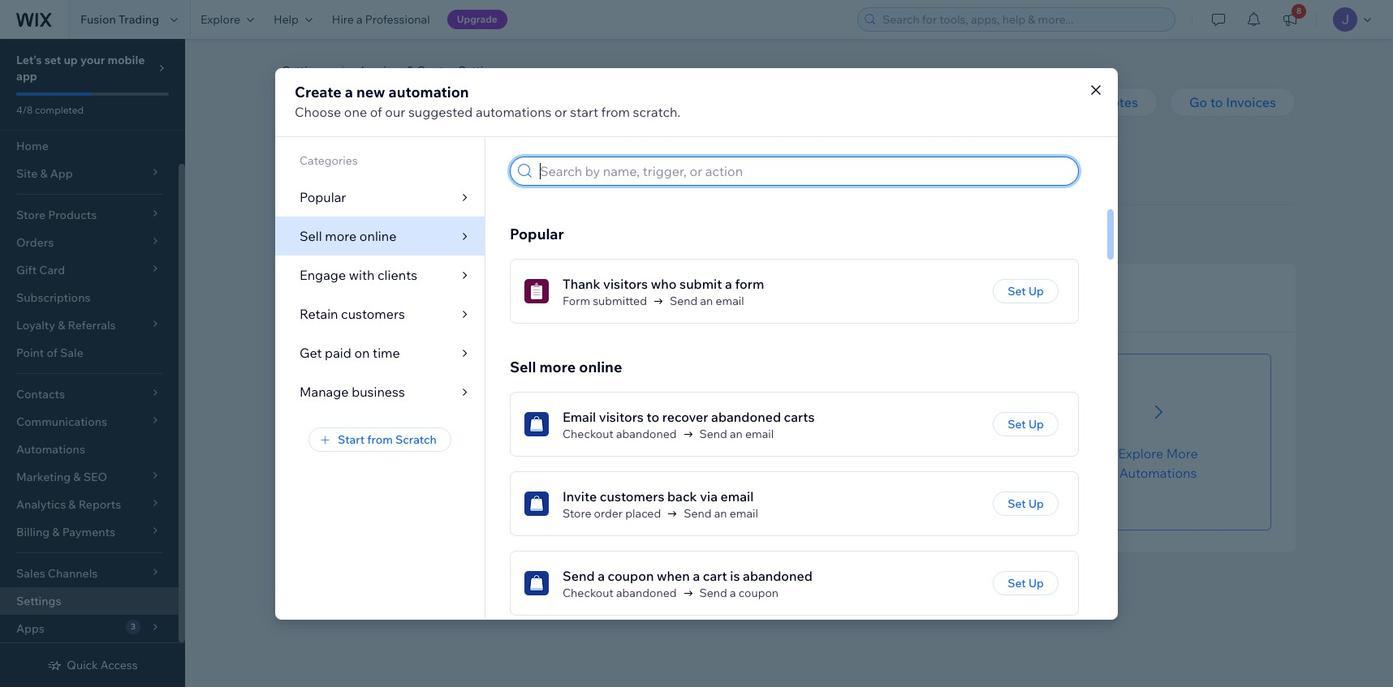 Task type: describe. For each thing, give the bounding box(es) containing it.
scratch
[[395, 432, 437, 447]]

customers for retain
[[341, 306, 405, 322]]

upgrade
[[457, 13, 498, 25]]

start
[[570, 104, 598, 120]]

time
[[373, 345, 400, 361]]

invoices for invoices
[[578, 494, 616, 506]]

store order placed
[[563, 507, 661, 522]]

of inside sidebar element
[[47, 346, 58, 361]]

send
[[407, 227, 436, 243]]

paid
[[325, 345, 351, 361]]

one
[[344, 104, 367, 120]]

popular inside menu item
[[300, 189, 346, 205]]

general button
[[283, 156, 360, 205]]

automations inside explore more automations
[[1119, 465, 1197, 481]]

scratch.
[[633, 104, 681, 120]]

email
[[563, 410, 596, 426]]

send a coupon when a cart is abandoned
[[563, 569, 813, 585]]

up for cart
[[1029, 577, 1044, 591]]

tab list containing general
[[283, 156, 1296, 205]]

send inside send reminders a day before quote expires
[[824, 415, 856, 431]]

invoices for invoices & quotes settings
[[361, 63, 404, 78]]

a left cart
[[693, 569, 700, 585]]

sale
[[60, 346, 83, 361]]

customers for remind
[[628, 415, 693, 431]]

checkout abandoned for visitors
[[563, 427, 677, 442]]

explore for explore more automations
[[1118, 445, 1164, 462]]

set
[[44, 53, 61, 67]]

sell inside "menu item"
[[300, 228, 322, 244]]

who
[[651, 276, 677, 293]]

create
[[537, 300, 575, 316]]

subscriptions link
[[0, 284, 179, 312]]

price quotes button
[[439, 156, 546, 205]]

before for send reminders a week before quote expires
[[332, 434, 372, 451]]

settings link
[[0, 588, 179, 616]]

2 horizontal spatial or
[[872, 227, 885, 243]]

store
[[563, 507, 592, 522]]

remind customers a week before invoice is due
[[578, 415, 738, 451]]

order
[[594, 507, 623, 522]]

sell more online inside sell more online "menu item"
[[300, 228, 397, 244]]

hire a professional
[[332, 12, 430, 27]]

settings button
[[274, 58, 335, 83]]

create a new automation choose one of our suggested automations or start from scratch.
[[295, 82, 681, 120]]

professional
[[365, 12, 430, 27]]

invoices & quotes settings manage your preferences, emails, automations and more.
[[312, 88, 656, 135]]

quote for send reminders a week before quote expires
[[375, 434, 411, 451]]

up
[[64, 53, 78, 67]]

business
[[352, 384, 405, 400]]

more,
[[574, 227, 609, 243]]

a down send a coupon when a cart is abandoned
[[730, 587, 736, 601]]

set for form
[[1008, 284, 1026, 299]]

of inside create a new automation choose one of our suggested automations or start from scratch.
[[370, 104, 382, 120]]

1 vertical spatial emails,
[[439, 227, 481, 243]]

quotes for invoices & quotes settings manage your preferences, emails, automations and more.
[[427, 88, 506, 116]]

is for due
[[667, 434, 677, 451]]

your inside invoices & quotes settings manage your preferences, emails, automations and more.
[[364, 119, 391, 135]]

invite
[[563, 489, 597, 505]]

is for abandoned
[[730, 569, 740, 585]]

quick
[[67, 659, 98, 673]]

.
[[633, 300, 637, 316]]

explore for explore
[[201, 12, 240, 27]]

fusion trading
[[80, 12, 159, 27]]

start
[[338, 432, 365, 447]]

get paid on time menu item
[[275, 333, 485, 372]]

you're
[[679, 227, 716, 243]]

send down email visitors to recover abandoned carts
[[700, 427, 727, 442]]

from inside create a new automation choose one of our suggested automations or start from scratch.
[[601, 104, 630, 120]]

send down via
[[684, 507, 712, 522]]

recover
[[662, 410, 709, 426]]

& for invoices & quotes settings
[[407, 63, 414, 78]]

4/8 completed
[[16, 104, 84, 116]]

cart
[[703, 569, 727, 585]]

let
[[363, 227, 379, 243]]

away.
[[719, 227, 752, 243]]

0 vertical spatial when
[[644, 227, 676, 243]]

4/8
[[16, 104, 33, 116]]

your inside let's set up your mobile app
[[80, 53, 105, 67]]

email visitors to recover abandoned carts
[[563, 410, 815, 426]]

set up button for carts
[[993, 413, 1059, 437]]

email for abandoned
[[745, 427, 774, 442]]

even
[[612, 227, 641, 243]]

email for email
[[730, 507, 758, 522]]

week for remind customers a week before invoice is due
[[706, 415, 738, 431]]

home link
[[0, 132, 179, 160]]

messages
[[484, 227, 545, 243]]

invoice
[[621, 434, 665, 451]]

from inside button
[[367, 432, 393, 447]]

retain
[[300, 306, 338, 322]]

set for cart
[[1008, 577, 1026, 591]]

abandoned up send a coupon
[[743, 569, 813, 585]]

retain customers menu item
[[275, 294, 485, 333]]

3 set from the top
[[1008, 497, 1026, 512]]

1 vertical spatial and
[[548, 227, 571, 243]]

go to invoices
[[1190, 94, 1277, 110]]

quotes for invoices & quotes settings
[[417, 63, 456, 78]]

thank visitors who submit a form
[[563, 276, 764, 293]]

send inside send reminders a week before quote expires
[[332, 415, 364, 431]]

go to invoices button
[[1170, 88, 1296, 117]]

1 horizontal spatial online
[[579, 358, 622, 377]]

abandoned down recover
[[616, 427, 677, 442]]

checkout for send
[[563, 587, 614, 601]]

send reminders a week before quote expires
[[332, 415, 475, 451]]

a inside send reminders a week before quote expires
[[432, 415, 440, 431]]

choose
[[295, 104, 341, 120]]

your inside recommended for invoices and price quotes explore recommended automations or create your own .
[[578, 300, 605, 316]]

a inside remind customers a week before invoice is due
[[696, 415, 703, 431]]

a inside create a new automation choose one of our suggested automations or start from scratch.
[[345, 82, 353, 101]]

0 horizontal spatial to
[[647, 410, 660, 426]]

automations let you send emails, messages and more, even when you're away. manage them here or
[[283, 227, 887, 243]]

Search for tools, apps, help & more... field
[[878, 8, 1170, 31]]

quote for send reminders a day before quote expires
[[824, 434, 860, 451]]

new
[[356, 82, 385, 101]]

get
[[300, 345, 322, 361]]

visitors for popular
[[603, 276, 648, 293]]

form
[[735, 276, 764, 293]]

automation
[[389, 82, 469, 101]]

point of sale link
[[0, 339, 179, 367]]

and inside invoices & quotes settings manage your preferences, emails, automations and more.
[[596, 119, 619, 135]]

Search by name, trigger, or action field
[[535, 157, 1074, 185]]

due
[[680, 434, 704, 451]]

or inside create a new automation choose one of our suggested automations or start from scratch.
[[555, 104, 567, 120]]

submit
[[680, 276, 722, 293]]

help
[[274, 12, 299, 27]]

2 vertical spatial send an email
[[684, 507, 758, 522]]

sidebar element
[[0, 39, 185, 688]]

submitted
[[593, 294, 647, 309]]

automations button
[[546, 156, 653, 205]]

1 vertical spatial popular
[[510, 225, 564, 244]]

clients
[[378, 267, 417, 283]]

on
[[354, 345, 370, 361]]

invoices & quotes settings
[[361, 63, 503, 78]]

visitors for sell more online
[[599, 410, 644, 426]]

1 horizontal spatial more
[[540, 358, 576, 377]]

& for invoices & quotes settings manage your preferences, emails, automations and more.
[[406, 88, 422, 116]]

placed
[[625, 507, 661, 522]]

for
[[411, 279, 431, 297]]

set for carts
[[1008, 418, 1026, 432]]

to for quotes
[[1078, 94, 1091, 110]]

send reminders a day before quote expires
[[824, 415, 1000, 451]]

engage
[[300, 267, 346, 283]]



Task type: vqa. For each thing, say whether or not it's contained in the screenshot.
ai
no



Task type: locate. For each thing, give the bounding box(es) containing it.
go to quotes button
[[1037, 88, 1158, 117]]

sell more online up email
[[510, 358, 622, 377]]

1 horizontal spatial reminders
[[859, 415, 922, 431]]

invoices for invoices & quotes settings manage your preferences, emails, automations and more.
[[312, 88, 401, 116]]

before for remind customers a week before invoice is due
[[578, 434, 618, 451]]

abandoned down send a coupon when a cart is abandoned
[[616, 587, 677, 601]]

explore inside explore more automations
[[1118, 445, 1164, 462]]

access
[[101, 659, 138, 673]]

2 vertical spatial or
[[521, 300, 534, 316]]

1 vertical spatial coupon
[[739, 587, 779, 601]]

email up send a coupon
[[730, 507, 758, 522]]

0 horizontal spatial more
[[325, 228, 357, 244]]

automations link
[[0, 436, 179, 464]]

0 vertical spatial price
[[453, 172, 484, 188]]

0 horizontal spatial an
[[700, 294, 713, 309]]

0 vertical spatial explore
[[201, 12, 240, 27]]

0 vertical spatial customers
[[341, 306, 405, 322]]

& up automation
[[407, 63, 414, 78]]

2 horizontal spatial to
[[1211, 94, 1223, 110]]

send down submit
[[670, 294, 698, 309]]

send an email for popular
[[670, 294, 744, 309]]

an down submit
[[700, 294, 713, 309]]

when right even
[[644, 227, 676, 243]]

manage inside manage business menu item
[[300, 384, 349, 400]]

1 vertical spatial send an email
[[700, 427, 774, 442]]

4 up from the top
[[1029, 577, 1044, 591]]

our
[[385, 104, 405, 120]]

0 vertical spatial an
[[700, 294, 713, 309]]

0 vertical spatial coupon
[[608, 569, 654, 585]]

get paid on time
[[300, 345, 400, 361]]

preferences,
[[394, 119, 469, 135]]

1 vertical spatial or
[[872, 227, 885, 243]]

and down messages
[[495, 279, 522, 297]]

price inside button
[[453, 172, 484, 188]]

2 vertical spatial and
[[495, 279, 522, 297]]

set up button for form
[[993, 280, 1059, 304]]

and inside recommended for invoices and price quotes explore recommended automations or create your own .
[[495, 279, 522, 297]]

sell
[[300, 228, 322, 244], [510, 358, 536, 377]]

is
[[667, 434, 677, 451], [730, 569, 740, 585]]

0 horizontal spatial sell more online
[[300, 228, 397, 244]]

coupon down placed
[[608, 569, 654, 585]]

hire a professional link
[[322, 0, 440, 39]]

0 horizontal spatial week
[[443, 415, 475, 431]]

quotes for go to quotes
[[1094, 94, 1139, 110]]

0 vertical spatial is
[[667, 434, 677, 451]]

1 set from the top
[[1008, 284, 1026, 299]]

category image
[[525, 280, 549, 304], [332, 379, 356, 404], [578, 379, 603, 404], [824, 379, 849, 404], [525, 413, 549, 437], [525, 572, 549, 596]]

quote
[[375, 434, 411, 451], [824, 434, 860, 451]]

go to quotes
[[1057, 94, 1139, 110]]

2 go from the left
[[1190, 94, 1208, 110]]

quick access button
[[47, 659, 138, 673]]

emails, up price quotes
[[472, 119, 514, 135]]

settings inside sidebar element
[[16, 594, 61, 609]]

send an email for sell more online
[[700, 427, 774, 442]]

1 checkout abandoned from the top
[[563, 427, 677, 442]]

1 expires from the left
[[414, 434, 458, 451]]

2 set up button from the top
[[993, 413, 1059, 437]]

trading
[[119, 12, 159, 27]]

0 vertical spatial &
[[407, 63, 414, 78]]

reminders left day
[[859, 415, 922, 431]]

0 horizontal spatial explore
[[201, 12, 240, 27]]

and
[[596, 119, 619, 135], [548, 227, 571, 243], [495, 279, 522, 297]]

0 horizontal spatial reminders
[[367, 415, 430, 431]]

send an email down submit
[[670, 294, 744, 309]]

customers down recommended
[[341, 306, 405, 322]]

checkout down store
[[563, 587, 614, 601]]

0 horizontal spatial go
[[1057, 94, 1075, 110]]

2 vertical spatial customers
[[600, 489, 665, 505]]

automations inside create a new automation choose one of our suggested automations or start from scratch.
[[476, 104, 552, 120]]

point of sale
[[16, 346, 83, 361]]

1 horizontal spatial or
[[555, 104, 567, 120]]

general
[[297, 172, 345, 188]]

automations left start
[[476, 104, 552, 120]]

suggested
[[408, 104, 473, 120]]

1 vertical spatial sell
[[510, 358, 536, 377]]

explore more automations
[[1118, 445, 1198, 481]]

customers inside remind customers a week before invoice is due
[[628, 415, 693, 431]]

& inside button
[[407, 63, 414, 78]]

0 vertical spatial visitors
[[603, 276, 648, 293]]

more
[[1167, 445, 1198, 462]]

more left let
[[325, 228, 357, 244]]

4 set from the top
[[1008, 577, 1026, 591]]

1 up from the top
[[1029, 284, 1044, 299]]

start from scratch
[[338, 432, 437, 447]]

1 vertical spatial explore
[[302, 300, 348, 316]]

customers for invite
[[600, 489, 665, 505]]

1 horizontal spatial price
[[525, 279, 560, 297]]

8 button
[[1272, 0, 1308, 39]]

an down via
[[714, 507, 727, 522]]

popular menu item
[[275, 177, 485, 216]]

quotes inside recommended for invoices and price quotes explore recommended automations or create your own .
[[564, 279, 615, 297]]

1 vertical spatial more
[[540, 358, 576, 377]]

1 horizontal spatial popular
[[510, 225, 564, 244]]

1 horizontal spatial explore
[[302, 300, 348, 316]]

via
[[700, 489, 718, 505]]

automations
[[560, 172, 638, 188], [283, 227, 360, 243], [16, 443, 85, 457], [1119, 465, 1197, 481]]

menu bar
[[275, 137, 485, 411]]

& right the our
[[406, 88, 422, 116]]

1 vertical spatial of
[[47, 346, 58, 361]]

and left more,
[[548, 227, 571, 243]]

send right carts
[[824, 415, 856, 431]]

0 vertical spatial manage
[[312, 119, 361, 135]]

online up email
[[579, 358, 622, 377]]

0 vertical spatial your
[[80, 53, 105, 67]]

1 vertical spatial sell more online
[[510, 358, 622, 377]]

before
[[960, 415, 1000, 431], [332, 434, 372, 451], [578, 434, 618, 451]]

1 vertical spatial from
[[367, 432, 393, 447]]

2 vertical spatial explore
[[1118, 445, 1164, 462]]

2 vertical spatial your
[[578, 300, 605, 316]]

online up the "engage with clients" menu item
[[360, 228, 397, 244]]

emails,
[[472, 119, 514, 135], [439, 227, 481, 243]]

1 checkout from the top
[[563, 427, 614, 442]]

you
[[382, 227, 404, 243]]

2 set from the top
[[1008, 418, 1026, 432]]

1 vertical spatial checkout
[[563, 587, 614, 601]]

is left the due
[[667, 434, 677, 451]]

sell more online up engage with clients
[[300, 228, 397, 244]]

0 vertical spatial sell more online
[[300, 228, 397, 244]]

checkout
[[563, 427, 614, 442], [563, 587, 614, 601]]

0 vertical spatial from
[[601, 104, 630, 120]]

1 horizontal spatial before
[[578, 434, 618, 451]]

send an email down via
[[684, 507, 758, 522]]

start from scratch button
[[309, 428, 451, 452]]

is up send a coupon
[[730, 569, 740, 585]]

invoices inside invoices & quotes settings manage your preferences, emails, automations and more.
[[312, 88, 401, 116]]

go for go to invoices
[[1190, 94, 1208, 110]]

online inside "menu item"
[[360, 228, 397, 244]]

price
[[453, 172, 484, 188], [525, 279, 560, 297]]

tab list
[[283, 156, 1296, 205]]

let's
[[16, 53, 42, 67]]

email right the due
[[745, 427, 774, 442]]

and left more.
[[596, 119, 619, 135]]

checkout for email
[[563, 427, 614, 442]]

3 up from the top
[[1029, 497, 1044, 512]]

when
[[644, 227, 676, 243], [657, 569, 690, 585]]

day
[[935, 415, 957, 431]]

2 reminders from the left
[[859, 415, 922, 431]]

an for popular
[[700, 294, 713, 309]]

price up create at the top left of page
[[525, 279, 560, 297]]

automations inside recommended for invoices and price quotes explore recommended automations or create your own .
[[442, 300, 518, 316]]

recommended for invoices and price quotes explore recommended automations or create your own .
[[302, 279, 637, 316]]

0 horizontal spatial quote
[[375, 434, 411, 451]]

create
[[295, 82, 342, 101]]

coupon for send a coupon
[[739, 587, 779, 601]]

a down order
[[598, 569, 605, 585]]

1 week from the left
[[443, 415, 475, 431]]

1 horizontal spatial an
[[714, 507, 727, 522]]

& inside invoices & quotes settings manage your preferences, emails, automations and more.
[[406, 88, 422, 116]]

upgrade button
[[447, 10, 507, 29]]

mobile
[[108, 53, 145, 67]]

customers inside menu item
[[341, 306, 405, 322]]

price down 'preferences,' at the left top of page
[[453, 172, 484, 188]]

remind
[[578, 415, 625, 431]]

or left create at the top left of page
[[521, 300, 534, 316]]

automations inside button
[[560, 172, 638, 188]]

manage business menu item
[[275, 372, 485, 411]]

coupon for send a coupon when a cart is abandoned
[[608, 569, 654, 585]]

1 vertical spatial customers
[[628, 415, 693, 431]]

1 vertical spatial price
[[525, 279, 560, 297]]

sell more online
[[300, 228, 397, 244], [510, 358, 622, 377]]

2 vertical spatial an
[[714, 507, 727, 522]]

manage
[[312, 119, 361, 135], [755, 227, 804, 243], [300, 384, 349, 400]]

automations for settings
[[517, 119, 593, 135]]

0 horizontal spatial of
[[47, 346, 58, 361]]

engage with clients
[[300, 267, 417, 283]]

a up the due
[[696, 415, 703, 431]]

1 horizontal spatial and
[[548, 227, 571, 243]]

more.
[[622, 119, 656, 135]]

1 horizontal spatial expires
[[863, 434, 907, 451]]

your
[[80, 53, 105, 67], [364, 119, 391, 135], [578, 300, 605, 316]]

visitors up invoice
[[599, 410, 644, 426]]

before right day
[[960, 415, 1000, 431]]

1 horizontal spatial of
[[370, 104, 382, 120]]

0 vertical spatial emails,
[[472, 119, 514, 135]]

explore left help
[[201, 12, 240, 27]]

0 horizontal spatial or
[[521, 300, 534, 316]]

send down cart
[[700, 587, 727, 601]]

up for form
[[1029, 284, 1044, 299]]

a left 'form'
[[725, 276, 732, 293]]

engage with clients menu item
[[275, 255, 485, 294]]

1 vertical spatial manage
[[755, 227, 804, 243]]

0 horizontal spatial online
[[360, 228, 397, 244]]

automations inside sidebar element
[[16, 443, 85, 457]]

emails, right send
[[439, 227, 481, 243]]

1 horizontal spatial quote
[[824, 434, 860, 451]]

or left start
[[555, 104, 567, 120]]

before inside remind customers a week before invoice is due
[[578, 434, 618, 451]]

0 vertical spatial and
[[596, 119, 619, 135]]

set up button for cart
[[993, 572, 1059, 596]]

0 horizontal spatial your
[[80, 53, 105, 67]]

set up for form
[[1008, 284, 1044, 299]]

1 vertical spatial checkout abandoned
[[563, 587, 677, 601]]

expires for week
[[414, 434, 458, 451]]

manage up categories
[[312, 119, 361, 135]]

reminders inside send reminders a day before quote expires
[[859, 415, 922, 431]]

reminders
[[367, 415, 430, 431], [859, 415, 922, 431]]

a up one
[[345, 82, 353, 101]]

your right up
[[80, 53, 105, 67]]

1 horizontal spatial sell more online
[[510, 358, 622, 377]]

2 up from the top
[[1029, 418, 1044, 432]]

2 checkout abandoned from the top
[[563, 587, 677, 601]]

to for invoices
[[1211, 94, 1223, 110]]

set
[[1008, 284, 1026, 299], [1008, 418, 1026, 432], [1008, 497, 1026, 512], [1008, 577, 1026, 591]]

2 expires from the left
[[863, 434, 907, 451]]

2 horizontal spatial an
[[730, 427, 743, 442]]

go
[[1057, 94, 1075, 110], [1190, 94, 1208, 110]]

carts
[[784, 410, 815, 426]]

expires inside send reminders a day before quote expires
[[863, 434, 907, 451]]

1 horizontal spatial to
[[1078, 94, 1091, 110]]

1 go from the left
[[1057, 94, 1075, 110]]

reminders for day
[[859, 415, 922, 431]]

checkout abandoned down email
[[563, 427, 677, 442]]

quote inside send reminders a day before quote expires
[[824, 434, 860, 451]]

0 vertical spatial popular
[[300, 189, 346, 205]]

0 vertical spatial checkout abandoned
[[563, 427, 677, 442]]

of
[[370, 104, 382, 120], [47, 346, 58, 361]]

point
[[16, 346, 44, 361]]

your down new
[[364, 119, 391, 135]]

0 vertical spatial sell
[[300, 228, 322, 244]]

or inside recommended for invoices and price quotes explore recommended automations or create your own .
[[521, 300, 534, 316]]

an for sell more online
[[730, 427, 743, 442]]

a up scratch
[[432, 415, 440, 431]]

a inside send reminders a day before quote expires
[[925, 415, 932, 431]]

1 reminders from the left
[[367, 415, 430, 431]]

automations
[[476, 104, 552, 120], [517, 119, 593, 135], [442, 300, 518, 316]]

of left sale
[[47, 346, 58, 361]]

before down manage business
[[332, 434, 372, 451]]

email for a
[[716, 294, 744, 309]]

quote inside send reminders a week before quote expires
[[375, 434, 411, 451]]

online
[[360, 228, 397, 244], [579, 358, 622, 377]]

2 vertical spatial manage
[[300, 384, 349, 400]]

form
[[563, 294, 590, 309]]

menu bar containing popular
[[275, 137, 485, 411]]

sell more online menu item
[[275, 216, 485, 255]]

1 horizontal spatial sell
[[510, 358, 536, 377]]

a right hire
[[357, 12, 363, 27]]

2 week from the left
[[706, 415, 738, 431]]

send an email down email visitors to recover abandoned carts
[[700, 427, 774, 442]]

1 horizontal spatial week
[[706, 415, 738, 431]]

send up start
[[332, 415, 364, 431]]

3 set up button from the top
[[993, 492, 1059, 517]]

before inside send reminders a week before quote expires
[[332, 434, 372, 451]]

1 vertical spatial an
[[730, 427, 743, 442]]

1 set up button from the top
[[993, 280, 1059, 304]]

checkout down email
[[563, 427, 614, 442]]

manage left them
[[755, 227, 804, 243]]

emails, inside invoices & quotes settings manage your preferences, emails, automations and more.
[[472, 119, 514, 135]]

1 vertical spatial when
[[657, 569, 690, 585]]

visitors
[[603, 276, 648, 293], [599, 410, 644, 426]]

explore down engage
[[302, 300, 348, 316]]

before inside send reminders a day before quote expires
[[960, 415, 1000, 431]]

1 vertical spatial your
[[364, 119, 391, 135]]

2 quote from the left
[[824, 434, 860, 451]]

quotes inside invoices & quotes settings manage your preferences, emails, automations and more.
[[427, 88, 506, 116]]

week for send reminders a week before quote expires
[[443, 415, 475, 431]]

1 horizontal spatial your
[[364, 119, 391, 135]]

0 vertical spatial online
[[360, 228, 397, 244]]

of left the our
[[370, 104, 382, 120]]

invoices
[[361, 63, 404, 78], [312, 88, 401, 116], [1226, 94, 1277, 110], [434, 279, 492, 297], [578, 494, 616, 506]]

before for send reminders a day before quote expires
[[960, 415, 1000, 431]]

popular down general
[[300, 189, 346, 205]]

fusion
[[80, 12, 116, 27]]

recommended
[[350, 300, 439, 316]]

automations for and
[[442, 300, 518, 316]]

categories
[[300, 153, 358, 168]]

more up email
[[540, 358, 576, 377]]

manage down get
[[300, 384, 349, 400]]

1 set up from the top
[[1008, 284, 1044, 299]]

completed
[[35, 104, 84, 116]]

week inside send reminders a week before quote expires
[[443, 415, 475, 431]]

before down "remind"
[[578, 434, 618, 451]]

checkout abandoned for a
[[563, 587, 677, 601]]

email
[[716, 294, 744, 309], [745, 427, 774, 442], [721, 489, 754, 505], [730, 507, 758, 522]]

1 vertical spatial online
[[579, 358, 622, 377]]

customers up invoice
[[628, 415, 693, 431]]

coupon down send a coupon when a cart is abandoned
[[739, 587, 779, 601]]

a
[[357, 12, 363, 27], [345, 82, 353, 101], [725, 276, 732, 293], [432, 415, 440, 431], [696, 415, 703, 431], [925, 415, 932, 431], [598, 569, 605, 585], [693, 569, 700, 585], [730, 587, 736, 601]]

3 set up from the top
[[1008, 497, 1044, 512]]

1 horizontal spatial coupon
[[739, 587, 779, 601]]

explore left more
[[1118, 445, 1164, 462]]

price inside recommended for invoices and price quotes explore recommended automations or create your own .
[[525, 279, 560, 297]]

0 vertical spatial more
[[325, 228, 357, 244]]

4 set up button from the top
[[993, 572, 1059, 596]]

2 checkout from the top
[[563, 587, 614, 601]]

a left day
[[925, 415, 932, 431]]

0 vertical spatial of
[[370, 104, 382, 120]]

0 horizontal spatial popular
[[300, 189, 346, 205]]

send down store
[[563, 569, 595, 585]]

settings inside invoices & quotes settings manage your preferences, emails, automations and more.
[[511, 88, 603, 116]]

back
[[668, 489, 697, 505]]

automations up automations button
[[517, 119, 593, 135]]

1 quote from the left
[[375, 434, 411, 451]]

0 horizontal spatial expires
[[414, 434, 458, 451]]

category image
[[525, 492, 549, 517]]

0 horizontal spatial coupon
[[608, 569, 654, 585]]

checkout abandoned down send a coupon when a cart is abandoned
[[563, 587, 677, 601]]

1 horizontal spatial is
[[730, 569, 740, 585]]

when left cart
[[657, 569, 690, 585]]

with
[[349, 267, 375, 283]]

automations inside invoices & quotes settings manage your preferences, emails, automations and more.
[[517, 119, 593, 135]]

an right the due
[[730, 427, 743, 442]]

0 horizontal spatial sell
[[300, 228, 322, 244]]

invoices inside recommended for invoices and price quotes explore recommended automations or create your own .
[[434, 279, 492, 297]]

explore inside recommended for invoices and price quotes explore recommended automations or create your own .
[[302, 300, 348, 316]]

0 horizontal spatial from
[[367, 432, 393, 447]]

reminders inside send reminders a week before quote expires
[[367, 415, 430, 431]]

to
[[1078, 94, 1091, 110], [1211, 94, 1223, 110], [647, 410, 660, 426]]

up for carts
[[1029, 418, 1044, 432]]

expires inside send reminders a week before quote expires
[[414, 434, 458, 451]]

set up
[[1008, 284, 1044, 299], [1008, 418, 1044, 432], [1008, 497, 1044, 512], [1008, 577, 1044, 591]]

1 horizontal spatial from
[[601, 104, 630, 120]]

week inside remind customers a week before invoice is due
[[706, 415, 738, 431]]

1 vertical spatial is
[[730, 569, 740, 585]]

send a coupon
[[700, 587, 779, 601]]

is inside remind customers a week before invoice is due
[[667, 434, 677, 451]]

email right via
[[721, 489, 754, 505]]

reminders for week
[[367, 415, 430, 431]]

0 horizontal spatial before
[[332, 434, 372, 451]]

or right the here
[[872, 227, 885, 243]]

2 horizontal spatial and
[[596, 119, 619, 135]]

let's set up your mobile app
[[16, 53, 145, 84]]

2 set up from the top
[[1008, 418, 1044, 432]]

expires for day
[[863, 434, 907, 451]]

manage inside invoices & quotes settings manage your preferences, emails, automations and more.
[[312, 119, 361, 135]]

invoices & quotes settings button
[[353, 58, 511, 83]]

more inside "menu item"
[[325, 228, 357, 244]]

visitors up submitted
[[603, 276, 648, 293]]

automations left create at the top left of page
[[442, 300, 518, 316]]

1 horizontal spatial go
[[1190, 94, 1208, 110]]

set up for cart
[[1008, 577, 1044, 591]]

email down 'form'
[[716, 294, 744, 309]]

hire
[[332, 12, 354, 27]]

0 vertical spatial send an email
[[670, 294, 744, 309]]

2 horizontal spatial before
[[960, 415, 1000, 431]]

0 vertical spatial checkout
[[563, 427, 614, 442]]

customers up placed
[[600, 489, 665, 505]]

1 vertical spatial visitors
[[599, 410, 644, 426]]

recommended
[[302, 279, 408, 297]]

popular left more,
[[510, 225, 564, 244]]

abandoned left carts
[[711, 410, 781, 426]]

reminders up "start from scratch"
[[367, 415, 430, 431]]

4 set up from the top
[[1008, 577, 1044, 591]]

them
[[807, 227, 839, 243]]

set up for carts
[[1008, 418, 1044, 432]]

go for go to quotes
[[1057, 94, 1075, 110]]

your down thank on the left of page
[[578, 300, 605, 316]]

form submitted
[[563, 294, 647, 309]]



